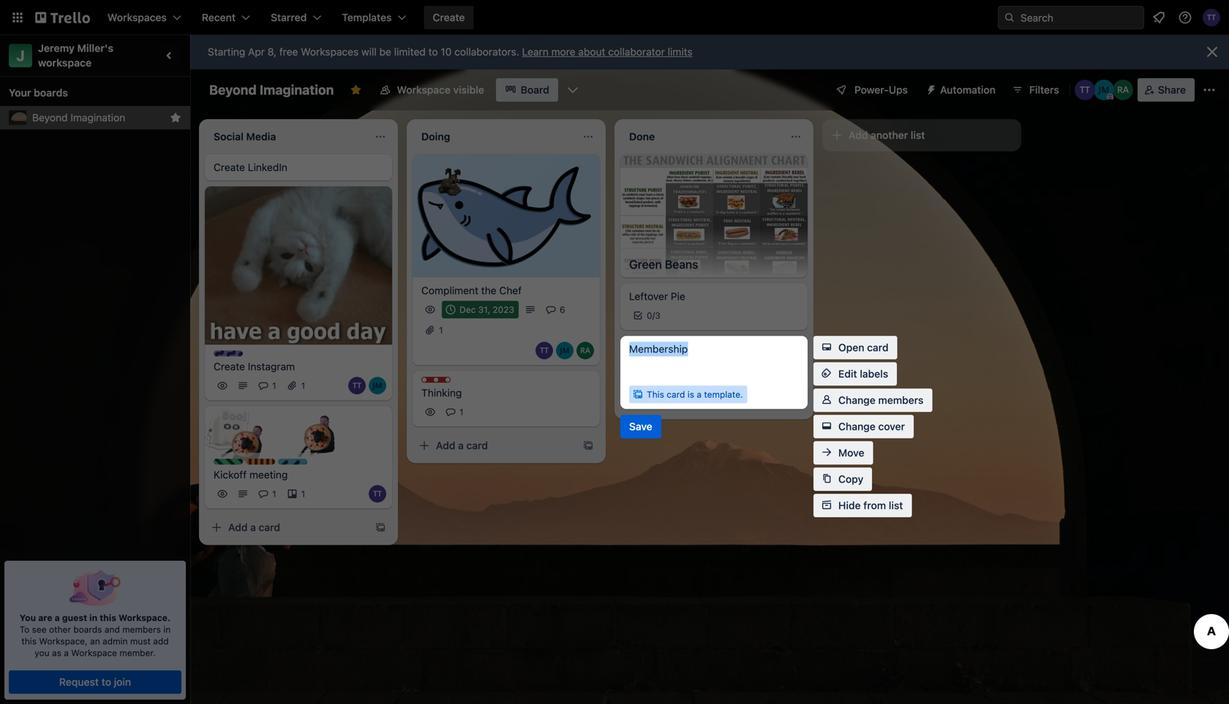 Task type: vqa. For each thing, say whether or not it's contained in the screenshot.
'are'
yes



Task type: locate. For each thing, give the bounding box(es) containing it.
add up save
[[644, 396, 663, 408]]

limits
[[668, 46, 693, 58]]

to left 10
[[429, 46, 438, 58]]

2 vertical spatial add a card
[[228, 522, 280, 534]]

create from template… image
[[791, 396, 802, 408], [375, 522, 387, 534]]

kickoff meeting
[[214, 469, 288, 481]]

open information menu image
[[1179, 10, 1193, 25]]

0 horizontal spatial members
[[122, 625, 161, 635]]

1 vertical spatial create from template… image
[[375, 522, 387, 534]]

add a card up save
[[644, 396, 696, 408]]

color: green, title: none image
[[214, 459, 243, 465]]

1 vertical spatial members
[[122, 625, 161, 635]]

1 vertical spatial this
[[21, 637, 37, 647]]

change down edit labels button
[[839, 395, 876, 407]]

primary element
[[0, 0, 1230, 35]]

6
[[560, 305, 566, 315]]

to
[[20, 625, 29, 635]]

boards up an
[[73, 625, 102, 635]]

2 vertical spatial create
[[214, 361, 245, 373]]

collaborator
[[608, 46, 665, 58]]

boards
[[34, 87, 68, 99], [73, 625, 102, 635]]

miller's
[[77, 42, 113, 54]]

0 vertical spatial beyond
[[209, 82, 257, 98]]

0 horizontal spatial list
[[889, 500, 904, 512]]

jeremy miller's workspace
[[38, 42, 116, 69]]

Search field
[[998, 6, 1145, 29]]

1 horizontal spatial beyond imagination
[[209, 82, 334, 98]]

to inside button
[[102, 677, 111, 689]]

join
[[114, 677, 131, 689]]

this up and
[[100, 613, 116, 624]]

1 vertical spatial to
[[102, 677, 111, 689]]

0 vertical spatial members
[[879, 395, 924, 407]]

add left another
[[849, 129, 868, 141]]

beyond imagination link
[[32, 111, 164, 125]]

power-ups button
[[826, 78, 917, 102]]

0 vertical spatial workspace
[[397, 84, 451, 96]]

1 vertical spatial boards
[[73, 625, 102, 635]]

workspace inside workspace visible button
[[397, 84, 451, 96]]

0
[[647, 311, 653, 321]]

beyond down starting
[[209, 82, 257, 98]]

boards inside you are a guest in this workspace. to see other boards and members in this workspace, an admin must add you as a workspace member.
[[73, 625, 102, 635]]

0 vertical spatial this
[[100, 613, 116, 624]]

dec 31, 2023
[[460, 305, 515, 315]]

jeremy miller (jeremymiller198) image left ruby anderson (rubyanderson7) icon
[[556, 342, 574, 360]]

0 vertical spatial imagination
[[260, 82, 334, 98]]

change for change cover
[[839, 421, 876, 433]]

create left linkedin
[[214, 161, 245, 173]]

imagination
[[260, 82, 334, 98], [71, 112, 125, 124]]

members
[[879, 395, 924, 407], [122, 625, 161, 635]]

a down kickoff meeting
[[250, 522, 256, 534]]

a right is on the bottom
[[697, 390, 702, 400]]

starred icon image
[[170, 112, 182, 124]]

customize views image
[[566, 83, 580, 97]]

1 vertical spatial imagination
[[71, 112, 125, 124]]

0 vertical spatial boards
[[34, 87, 68, 99]]

share button
[[1138, 78, 1195, 102]]

imagination down free
[[260, 82, 334, 98]]

an
[[90, 637, 100, 647]]

a down thinking
[[458, 440, 464, 452]]

admin
[[103, 637, 128, 647]]

1
[[439, 325, 443, 336], [272, 381, 276, 391], [301, 381, 305, 391], [460, 407, 464, 418], [272, 489, 276, 500], [301, 489, 305, 500]]

1 horizontal spatial boards
[[73, 625, 102, 635]]

members up cover
[[879, 395, 924, 407]]

1 change from the top
[[839, 395, 876, 407]]

beyond down your boards
[[32, 112, 68, 124]]

2 change from the top
[[839, 421, 876, 433]]

create linkedin
[[214, 161, 288, 173]]

open card
[[839, 342, 889, 354]]

request to join
[[59, 677, 131, 689]]

0 horizontal spatial add a card
[[228, 522, 280, 534]]

in right guest
[[89, 613, 97, 624]]

change up the move
[[839, 421, 876, 433]]

card down thinking link
[[467, 440, 488, 452]]

learn
[[522, 46, 549, 58]]

1 horizontal spatial create from template… image
[[791, 396, 802, 408]]

a right are
[[55, 613, 60, 624]]

add another list button
[[823, 119, 1022, 152]]

thoughts
[[436, 378, 476, 388]]

0 vertical spatial jeremy miller (jeremymiller198) image
[[1094, 80, 1115, 100]]

a right as
[[64, 649, 69, 659]]

0 vertical spatial beyond imagination
[[209, 82, 334, 98]]

workspace visible button
[[371, 78, 493, 102]]

terry turtle (terryturtle) image
[[1203, 9, 1221, 26], [1075, 80, 1096, 100], [536, 342, 553, 360], [369, 486, 387, 503]]

10
[[441, 46, 452, 58]]

2 horizontal spatial jeremy miller (jeremymiller198) image
[[1094, 80, 1115, 100]]

sparkling
[[293, 460, 333, 470]]

and
[[105, 625, 120, 635]]

0 horizontal spatial jeremy miller (jeremymiller198) image
[[369, 377, 387, 395]]

list inside hide from list button
[[889, 500, 904, 512]]

1 horizontal spatial list
[[911, 129, 926, 141]]

this down to
[[21, 637, 37, 647]]

hide
[[839, 500, 861, 512]]

to left join
[[102, 677, 111, 689]]

as
[[52, 649, 61, 659]]

0 vertical spatial add a card
[[644, 396, 696, 408]]

search image
[[1004, 12, 1016, 23]]

jeremy
[[38, 42, 75, 54]]

edit labels button
[[814, 363, 898, 386]]

workspace,
[[39, 637, 88, 647]]

1 horizontal spatial beyond
[[209, 82, 257, 98]]

Membership text field
[[630, 342, 799, 383]]

change members button
[[814, 389, 933, 412]]

0 vertical spatial list
[[911, 129, 926, 141]]

1 horizontal spatial jeremy miller (jeremymiller198) image
[[556, 342, 574, 360]]

this
[[647, 390, 665, 400]]

0 horizontal spatial workspace
[[71, 649, 117, 659]]

color: purple, title: none image
[[214, 351, 243, 357]]

1 vertical spatial create
[[214, 161, 245, 173]]

jeremy miller (jeremymiller198) image right filters on the top of page
[[1094, 80, 1115, 100]]

create from template… image
[[583, 440, 594, 452]]

hide from list
[[839, 500, 904, 512]]

this
[[100, 613, 116, 624], [21, 637, 37, 647]]

open card link
[[814, 336, 898, 360]]

edit
[[839, 368, 858, 380]]

guest
[[62, 613, 87, 624]]

1 horizontal spatial to
[[429, 46, 438, 58]]

power-
[[855, 84, 889, 96]]

will
[[362, 46, 377, 58]]

1 horizontal spatial workspace
[[397, 84, 451, 96]]

create from template… image for the bottommost add a card button
[[375, 522, 387, 534]]

add inside button
[[849, 129, 868, 141]]

create
[[433, 11, 465, 23], [214, 161, 245, 173], [214, 361, 245, 373]]

imagination down your boards with 1 items element
[[71, 112, 125, 124]]

1 vertical spatial add a card button
[[413, 434, 574, 458]]

create inside "button"
[[433, 11, 465, 23]]

in
[[89, 613, 97, 624], [163, 625, 171, 635]]

save button
[[621, 415, 662, 439]]

list right another
[[911, 129, 926, 141]]

beyond imagination
[[209, 82, 334, 98], [32, 112, 125, 124]]

1 vertical spatial change
[[839, 421, 876, 433]]

move
[[839, 447, 865, 459]]

2 horizontal spatial add a card
[[644, 396, 696, 408]]

beyond imagination down your boards with 1 items element
[[32, 112, 125, 124]]

add a card button down thinking link
[[413, 434, 574, 458]]

add a card button down membership text field
[[621, 391, 782, 414]]

list inside add another list button
[[911, 129, 926, 141]]

starting apr 8, free workspaces will be limited to 10 collaborators. learn more about collaborator limits
[[208, 46, 693, 58]]

template.
[[704, 390, 743, 400]]

0 horizontal spatial this
[[21, 637, 37, 647]]

workspace down limited
[[397, 84, 451, 96]]

jeremy miller (jeremymiller198) image
[[1094, 80, 1115, 100], [556, 342, 574, 360], [369, 377, 387, 395]]

limited
[[394, 46, 426, 58]]

kickoff meeting link
[[214, 468, 384, 483]]

1 horizontal spatial add a card
[[436, 440, 488, 452]]

workspace down an
[[71, 649, 117, 659]]

add a card button down kickoff meeting link
[[205, 517, 366, 540]]

beyond imagination down 8,
[[209, 82, 334, 98]]

members up must
[[122, 625, 161, 635]]

1 vertical spatial beyond
[[32, 112, 68, 124]]

add a card down thinking
[[436, 440, 488, 452]]

1 horizontal spatial in
[[163, 625, 171, 635]]

change
[[839, 395, 876, 407], [839, 421, 876, 433]]

1 vertical spatial in
[[163, 625, 171, 635]]

create for create
[[433, 11, 465, 23]]

0 vertical spatial to
[[429, 46, 438, 58]]

workspace inside you are a guest in this workspace. to see other boards and members in this workspace, an admin must add you as a workspace member.
[[71, 649, 117, 659]]

ups
[[889, 84, 908, 96]]

save
[[630, 421, 653, 433]]

add
[[153, 637, 169, 647]]

filters button
[[1008, 78, 1064, 102]]

0 vertical spatial create from template… image
[[791, 396, 802, 408]]

1 vertical spatial beyond imagination
[[32, 112, 125, 124]]

create down color: purple, title: none image
[[214, 361, 245, 373]]

jeremy miller (jeremymiller198) image right terry turtle (terryturtle) icon
[[369, 377, 387, 395]]

terry turtle (terryturtle) image
[[348, 377, 366, 395]]

0 horizontal spatial add a card button
[[205, 517, 366, 540]]

ruby anderson (rubyanderson7) image
[[1113, 80, 1134, 100]]

boards right your
[[34, 87, 68, 99]]

1 vertical spatial list
[[889, 500, 904, 512]]

1 down create instagram link
[[301, 381, 305, 391]]

0 vertical spatial in
[[89, 613, 97, 624]]

1 vertical spatial jeremy miller (jeremymiller198) image
[[556, 342, 574, 360]]

add
[[849, 129, 868, 141], [644, 396, 663, 408], [436, 440, 456, 452], [228, 522, 248, 534]]

edit labels
[[839, 368, 889, 380]]

list
[[911, 129, 926, 141], [889, 500, 904, 512]]

compliment
[[422, 285, 479, 297]]

starting
[[208, 46, 245, 58]]

0 horizontal spatial in
[[89, 613, 97, 624]]

beyond
[[209, 82, 257, 98], [32, 112, 68, 124]]

0 horizontal spatial to
[[102, 677, 111, 689]]

add a card
[[644, 396, 696, 408], [436, 440, 488, 452], [228, 522, 280, 534]]

the
[[481, 285, 497, 297]]

0 horizontal spatial imagination
[[71, 112, 125, 124]]

1 vertical spatial workspace
[[71, 649, 117, 659]]

0 vertical spatial create
[[433, 11, 465, 23]]

0 horizontal spatial create from template… image
[[375, 522, 387, 534]]

1 down thoughts thinking
[[460, 407, 464, 418]]

list right from
[[889, 500, 904, 512]]

sm image
[[920, 78, 941, 99]]

1 horizontal spatial imagination
[[260, 82, 334, 98]]

add down kickoff
[[228, 522, 248, 534]]

power-ups
[[855, 84, 908, 96]]

create up starting apr 8, free workspaces will be limited to 10 collaborators. learn more about collaborator limits
[[433, 11, 465, 23]]

share
[[1159, 84, 1187, 96]]

1 horizontal spatial members
[[879, 395, 924, 407]]

0 vertical spatial change
[[839, 395, 876, 407]]

2 horizontal spatial add a card button
[[621, 391, 782, 414]]

to
[[429, 46, 438, 58], [102, 677, 111, 689]]

1 down compliment
[[439, 325, 443, 336]]

in up add
[[163, 625, 171, 635]]

add a card down kickoff meeting
[[228, 522, 280, 534]]



Task type: describe. For each thing, give the bounding box(es) containing it.
copy button
[[814, 468, 873, 492]]

request to join button
[[9, 671, 181, 695]]

show menu image
[[1203, 83, 1217, 97]]

a right this
[[666, 396, 672, 408]]

visible
[[454, 84, 484, 96]]

card right this
[[675, 396, 696, 408]]

free
[[279, 46, 298, 58]]

kickoff
[[214, 469, 247, 481]]

list for hide from list
[[889, 500, 904, 512]]

workspace
[[38, 57, 92, 69]]

star or unstar board image
[[350, 84, 362, 96]]

8,
[[268, 46, 277, 58]]

workspaces
[[301, 46, 359, 58]]

your boards
[[9, 87, 68, 99]]

change cover button
[[814, 415, 914, 439]]

color: orange, title: none image
[[246, 459, 275, 465]]

create button
[[424, 6, 474, 29]]

be
[[380, 46, 392, 58]]

1 horizontal spatial add a card button
[[413, 434, 574, 458]]

members inside button
[[879, 395, 924, 407]]

you
[[35, 649, 50, 659]]

0 notifications image
[[1151, 9, 1168, 26]]

your
[[9, 87, 31, 99]]

1 down instagram
[[272, 381, 276, 391]]

create for create instagram
[[214, 361, 245, 373]]

/
[[653, 311, 655, 321]]

0 horizontal spatial boards
[[34, 87, 68, 99]]

instagram
[[248, 361, 295, 373]]

color: bold red, title: "thoughts" element
[[422, 377, 476, 388]]

add another list
[[849, 129, 926, 141]]

0 horizontal spatial beyond
[[32, 112, 68, 124]]

Dec 31, 2023 checkbox
[[442, 301, 519, 319]]

is
[[688, 390, 695, 400]]

leftover
[[630, 291, 668, 303]]

change members
[[839, 395, 924, 407]]

ruby anderson (rubyanderson7) image
[[577, 342, 594, 360]]

color: sky, title: "sparkling" element
[[278, 459, 333, 470]]

collaborators.
[[455, 46, 520, 58]]

beyond imagination inside the board name text box
[[209, 82, 334, 98]]

3
[[655, 311, 661, 321]]

thoughts thinking
[[422, 378, 476, 399]]

other
[[49, 625, 71, 635]]

must
[[130, 637, 151, 647]]

jeremy miller (jeremymiller198) image for ruby anderson (rubyanderson7) icon
[[556, 342, 574, 360]]

linkedin
[[248, 161, 288, 173]]

1 vertical spatial add a card
[[436, 440, 488, 452]]

0 / 3
[[647, 311, 661, 321]]

1 down kickoff meeting link
[[301, 489, 305, 500]]

create from template… image for the topmost add a card button
[[791, 396, 802, 408]]

labels
[[860, 368, 889, 380]]

thinking
[[422, 387, 462, 399]]

change for change members
[[839, 395, 876, 407]]

cover
[[879, 421, 906, 433]]

another
[[871, 129, 909, 141]]

workspace.
[[119, 613, 171, 624]]

31,
[[478, 305, 490, 315]]

beyond inside the board name text box
[[209, 82, 257, 98]]

add down thinking
[[436, 440, 456, 452]]

card left is on the bottom
[[667, 390, 685, 400]]

j
[[16, 47, 25, 64]]

filters
[[1030, 84, 1060, 96]]

learn more about collaborator limits link
[[522, 46, 693, 58]]

0 horizontal spatial beyond imagination
[[32, 112, 125, 124]]

workspace visible
[[397, 84, 484, 96]]

are
[[38, 613, 52, 624]]

more
[[552, 46, 576, 58]]

hide from list button
[[814, 494, 912, 518]]

jeremy miller (jeremymiller198) image for ruby anderson (rubyanderson7) image
[[1094, 80, 1115, 100]]

2 vertical spatial jeremy miller (jeremymiller198) image
[[369, 377, 387, 395]]

create for create linkedin
[[214, 161, 245, 173]]

open
[[839, 342, 865, 354]]

pie
[[671, 291, 686, 303]]

thinking link
[[422, 386, 591, 401]]

Board name text field
[[202, 78, 341, 102]]

2 vertical spatial add a card button
[[205, 517, 366, 540]]

1 down meeting
[[272, 489, 276, 500]]

board link
[[496, 78, 558, 102]]

automation
[[941, 84, 996, 96]]

membership link
[[630, 342, 799, 357]]

chef
[[500, 285, 522, 297]]

your boards with 1 items element
[[9, 84, 174, 102]]

move button
[[814, 442, 874, 465]]

member.
[[120, 649, 156, 659]]

members inside you are a guest in this workspace. to see other boards and members in this workspace, an admin must add you as a workspace member.
[[122, 625, 161, 635]]

this card is a template.
[[647, 390, 743, 400]]

back to home image
[[35, 6, 90, 29]]

1 horizontal spatial this
[[100, 613, 116, 624]]

leftover pie link
[[630, 290, 799, 304]]

automation button
[[920, 78, 1005, 102]]

request
[[59, 677, 99, 689]]

meeting
[[250, 469, 288, 481]]

compliment the chef link
[[422, 284, 591, 298]]

change cover
[[839, 421, 906, 433]]

see
[[32, 625, 47, 635]]

imagination inside the board name text box
[[260, 82, 334, 98]]

0 vertical spatial add a card button
[[621, 391, 782, 414]]

card right open
[[868, 342, 889, 354]]

you
[[20, 613, 36, 624]]

list for add another list
[[911, 129, 926, 141]]

about
[[579, 46, 606, 58]]

create instagram link
[[214, 360, 384, 375]]

dec
[[460, 305, 476, 315]]

2023
[[493, 305, 515, 315]]

card down meeting
[[259, 522, 280, 534]]



